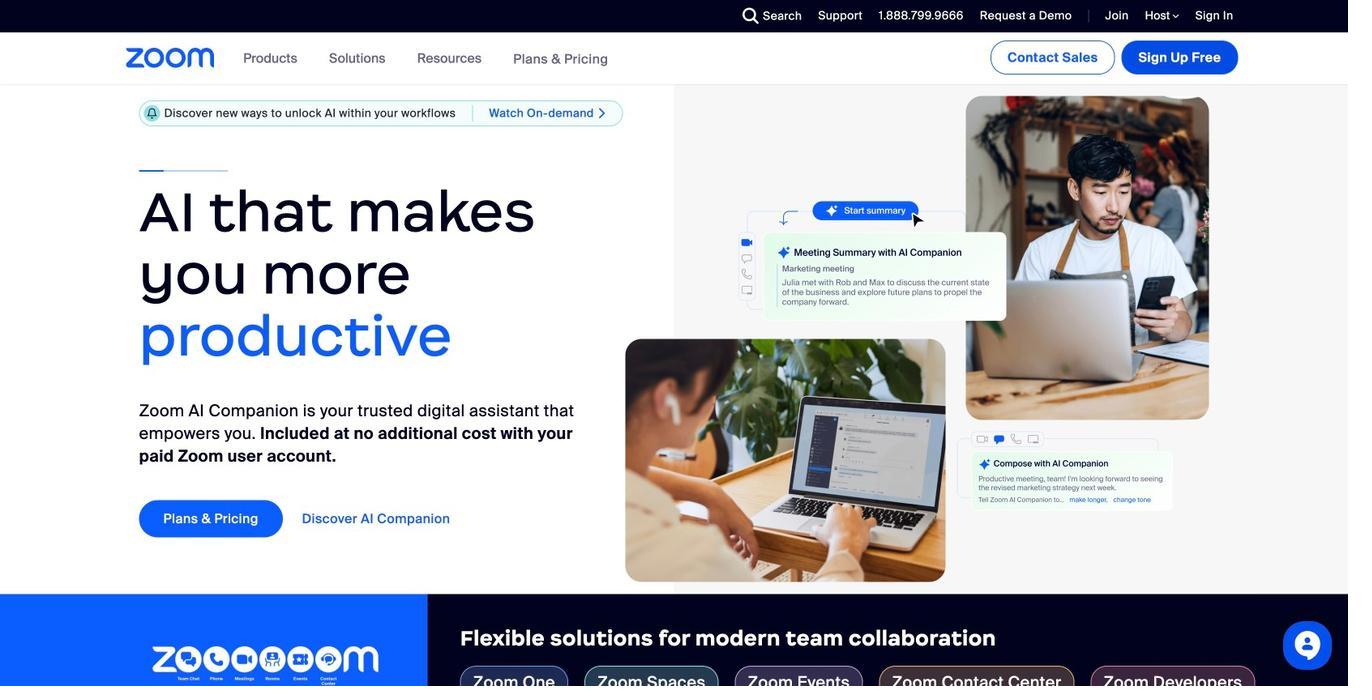Task type: locate. For each thing, give the bounding box(es) containing it.
zoom logo image
[[126, 48, 215, 68]]

tab list
[[460, 667, 1316, 687]]

zoom interface icon image
[[687, 202, 1007, 331], [957, 431, 1174, 512]]

banner
[[107, 32, 1242, 86]]

0 vertical spatial zoom interface icon image
[[687, 202, 1007, 331]]

main content
[[0, 32, 1349, 687]]

right image
[[594, 107, 611, 120]]

zoom unified communication platform image
[[152, 647, 379, 687]]

product information navigation
[[231, 32, 621, 86]]



Task type: describe. For each thing, give the bounding box(es) containing it.
zoom one tab
[[460, 667, 569, 687]]

meetings navigation
[[988, 32, 1242, 78]]

1 vertical spatial zoom interface icon image
[[957, 431, 1174, 512]]



Task type: vqa. For each thing, say whether or not it's contained in the screenshot.
right image on the top left of the page
yes



